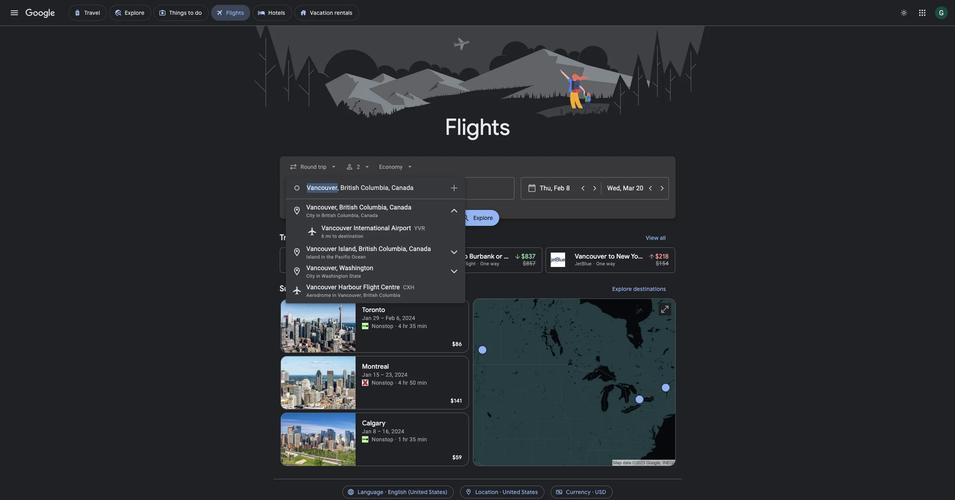 Task type: locate. For each thing, give the bounding box(es) containing it.
0 horizontal spatial flight
[[331, 261, 343, 267]]

0 vertical spatial city
[[306, 213, 315, 218]]

flair airlines image down "calgary"
[[362, 436, 369, 443]]

toggle nearby airports for vancouver, british columbia, canada image
[[449, 206, 459, 216]]

0 vertical spatial min
[[417, 323, 427, 329]]

min
[[417, 323, 427, 329], [417, 380, 427, 386], [417, 436, 427, 443]]

4 down 6,
[[398, 323, 401, 329]]

1 horizontal spatial los
[[504, 253, 514, 261]]

2 35 from the top
[[410, 436, 416, 443]]

0 horizontal spatial or
[[373, 253, 379, 261]]

$837
[[521, 253, 536, 261]]

2 vertical spatial 2024
[[392, 428, 404, 435]]

1 vertical spatial explore
[[612, 285, 632, 293]]

hr down toronto jan 29 – feb 6, 2024
[[403, 323, 408, 329]]

0 horizontal spatial one way
[[347, 261, 366, 267]]

list box containing vancouver, british columbia, canada
[[286, 199, 465, 303]]

nonstop down 8 – 16,
[[372, 436, 394, 443]]

0 vertical spatial 2024
[[402, 315, 415, 321]]

154 US dollars text field
[[656, 260, 669, 267]]

english (united states)
[[388, 489, 447, 496]]

explore left destinations
[[612, 285, 632, 293]]

1 jan from the top
[[362, 315, 372, 321]]

1 min from the top
[[417, 323, 427, 329]]

2 cheapest flight from the left
[[442, 261, 476, 267]]

british right ‌,
[[340, 184, 359, 192]]

in inside the vancouver harbour flight centre cxh aerodrome in vancouver, british columbia
[[332, 293, 337, 298]]

2 way from the left
[[491, 261, 499, 267]]

way down miami to burbank or los angeles
[[491, 261, 499, 267]]

one down the ocean
[[347, 261, 356, 267]]

0 horizontal spatial way
[[357, 261, 366, 267]]

way
[[357, 261, 366, 267], [491, 261, 499, 267], [606, 261, 615, 267]]

0 vertical spatial flair airlines image
[[362, 323, 369, 329]]

explore inside suggested trips from vancouver region
[[612, 285, 632, 293]]

2 vertical spatial hr
[[403, 436, 408, 443]]

1 horizontal spatial flight
[[464, 261, 476, 267]]

1 flight from the left
[[331, 261, 343, 267]]

1 vertical spatial 35
[[410, 436, 416, 443]]

canada up the vancouver, british columbia, canada option
[[392, 184, 414, 192]]

centre
[[381, 283, 400, 291]]

all
[[660, 234, 666, 241]]

1 vertical spatial 4
[[398, 380, 401, 386]]

1 horizontal spatial cheapest flight
[[442, 261, 476, 267]]

cheapest flight for to
[[442, 261, 476, 267]]

3 jan from the top
[[362, 428, 372, 435]]

main menu image
[[10, 8, 19, 18]]

2 vertical spatial  image
[[395, 435, 397, 443]]

vancouver inside the vancouver harbour flight centre cxh aerodrome in vancouver, british columbia
[[306, 283, 337, 291]]

Where else? text field
[[306, 178, 444, 198]]

vancouver for vancouver to new york
[[575, 253, 607, 261]]

columbia, inside vancouver island, british columbia, canada island in the pacific ocean
[[379, 245, 407, 253]]

2 vertical spatial vancouver,
[[338, 293, 362, 298]]

2024 inside the montreal jan 15 – 23, 2024
[[395, 372, 408, 378]]

nonstop down 29 – feb
[[372, 323, 394, 329]]

los left $837
[[504, 253, 514, 261]]

cheapest flight
[[309, 261, 343, 267], [442, 261, 476, 267]]

airport
[[391, 224, 411, 232]]

nonstop for calgary
[[372, 436, 394, 443]]

canada up airport
[[390, 204, 412, 211]]

state
[[349, 273, 361, 279]]

city up "suggested"
[[306, 273, 315, 279]]

1 vertical spatial  image
[[395, 322, 397, 330]]

prices
[[311, 233, 334, 243]]

Flight search field
[[273, 156, 682, 303]]

destination
[[338, 234, 363, 239]]

2 or from the left
[[496, 253, 502, 261]]

one
[[347, 261, 356, 267], [480, 261, 489, 267], [596, 261, 605, 267]]

new up explore destinations button
[[616, 253, 630, 261]]

cheapest down miami
[[442, 261, 463, 267]]

4 left 50
[[398, 380, 401, 386]]

1 horizontal spatial one
[[480, 261, 489, 267]]

2 flight from the left
[[464, 261, 476, 267]]

vancouver for vancouver international airport yvr 6 mi to destination
[[322, 224, 352, 232]]

explore destinations
[[612, 285, 666, 293]]

city up tracked prices
[[306, 213, 315, 218]]

in inside the vancouver, washington city in washington state
[[316, 273, 320, 279]]

0 vertical spatial 4
[[398, 323, 401, 329]]

in left the
[[321, 254, 325, 260]]

1 vertical spatial hr
[[403, 380, 408, 386]]

4 for montreal
[[398, 380, 401, 386]]

1 horizontal spatial cheapest
[[442, 261, 463, 267]]

more info image
[[395, 253, 403, 261]]

new left the
[[309, 253, 322, 261]]

1 vertical spatial 2024
[[395, 372, 408, 378]]

washington up the state
[[339, 264, 373, 272]]

1 hr from the top
[[403, 323, 408, 329]]

or
[[373, 253, 379, 261], [496, 253, 502, 261]]

35 for toronto
[[410, 323, 416, 329]]

3 min from the top
[[417, 436, 427, 443]]

new
[[309, 253, 322, 261], [616, 253, 630, 261]]

2 horizontal spatial one
[[596, 261, 605, 267]]

2 flair airlines image from the top
[[362, 436, 369, 443]]

vancouver international airport (yvr) option
[[286, 220, 465, 243]]

3 nonstop from the top
[[372, 436, 394, 443]]

vancouver, washington city in washington state
[[306, 264, 373, 279]]

0 vertical spatial 35
[[410, 323, 416, 329]]

flight for burbank
[[464, 261, 476, 267]]

city inside vancouver, british columbia, canada city in british columbia, canada
[[306, 213, 315, 218]]

1 flair airlines image from the top
[[362, 323, 369, 329]]

2 cheapest from the left
[[442, 261, 463, 267]]

hr right the 1
[[403, 436, 408, 443]]

angeles
[[392, 253, 417, 261], [516, 253, 540, 261]]

city inside the vancouver, washington city in washington state
[[306, 273, 315, 279]]

vancouver, down ‌,
[[306, 204, 338, 211]]

toggle nearby airports for vancouver island, british columbia, canada image
[[449, 247, 459, 257]]

in right aerodrome
[[332, 293, 337, 298]]

british up the ocean
[[359, 245, 377, 253]]

canada
[[392, 184, 414, 192], [390, 204, 412, 211], [361, 213, 378, 218], [409, 245, 431, 253]]

york
[[323, 253, 337, 261], [631, 253, 644, 261]]

2 jan from the top
[[362, 372, 372, 378]]

vancouver, british columbia, canada city in british columbia, canada
[[306, 204, 412, 218]]

vancouver up aerodrome
[[306, 283, 337, 291]]

vancouver, inside vancouver, british columbia, canada city in british columbia, canada
[[306, 204, 338, 211]]

british
[[340, 184, 359, 192], [339, 204, 358, 211], [322, 213, 336, 218], [359, 245, 377, 253], [363, 293, 378, 298]]

or up vancouver, washington option
[[373, 253, 379, 261]]

explore
[[473, 214, 493, 222], [612, 285, 632, 293]]

1 vertical spatial nonstop
[[372, 380, 394, 386]]

vancouver inside region
[[360, 284, 399, 294]]

canada down yvr
[[409, 245, 431, 253]]

0 horizontal spatial angeles
[[392, 253, 417, 261]]

2024 up the 1
[[392, 428, 404, 435]]

english
[[388, 489, 407, 496]]

way down vancouver to new york
[[606, 261, 615, 267]]

2 vertical spatial nonstop
[[372, 436, 394, 443]]

1 horizontal spatial angeles
[[516, 253, 540, 261]]

one down vancouver to new york
[[596, 261, 605, 267]]

2024 up 4 hr 35 min
[[402, 315, 415, 321]]

4 hr 50 min
[[398, 380, 427, 386]]

0 horizontal spatial new
[[309, 253, 322, 261]]

flight down pacific
[[331, 261, 343, 267]]

british down the flight on the left bottom of page
[[363, 293, 378, 298]]

1 horizontal spatial one way
[[480, 261, 499, 267]]

origin, select multiple airports image
[[449, 183, 459, 193]]

vancouver,
[[306, 204, 338, 211], [306, 264, 338, 272], [338, 293, 362, 298]]

flair airlines image for calgary
[[362, 436, 369, 443]]

tracked
[[280, 233, 309, 243]]

3 hr from the top
[[403, 436, 408, 443]]

in inside vancouver island, british columbia, canada island in the pacific ocean
[[321, 254, 325, 260]]

 image down 6,
[[395, 322, 397, 330]]

2024 for montreal
[[395, 372, 408, 378]]

states)
[[429, 489, 447, 496]]

cheapest flight down the
[[309, 261, 343, 267]]

35
[[410, 323, 416, 329], [410, 436, 416, 443]]

‌, british columbia, canada
[[338, 184, 414, 192]]

0 horizontal spatial explore
[[473, 214, 493, 222]]

los
[[381, 253, 391, 261], [504, 253, 514, 261]]

hr
[[403, 323, 408, 329], [403, 380, 408, 386], [403, 436, 408, 443]]

‌,
[[338, 184, 339, 192]]

jan for toronto
[[362, 315, 372, 321]]

hr for montreal
[[403, 380, 408, 386]]

list box
[[286, 199, 465, 303]]

2 one from the left
[[480, 261, 489, 267]]

jan inside the montreal jan 15 – 23, 2024
[[362, 372, 372, 378]]

vancouver for vancouver island, british columbia, canada island in the pacific ocean
[[306, 245, 337, 253]]

0 vertical spatial jan
[[362, 315, 372, 321]]

flair airlines image for toronto
[[362, 323, 369, 329]]

4 for toronto
[[398, 323, 401, 329]]

0 vertical spatial washington
[[339, 264, 373, 272]]

hr left 50
[[403, 380, 408, 386]]

3 way from the left
[[606, 261, 615, 267]]

british inside the vancouver harbour flight centre cxh aerodrome in vancouver, british columbia
[[363, 293, 378, 298]]

2024
[[402, 315, 415, 321], [395, 372, 408, 378], [392, 428, 404, 435]]

1 one from the left
[[347, 261, 356, 267]]

harbour
[[338, 283, 362, 291]]

0 vertical spatial hr
[[403, 323, 408, 329]]

jan up lynx air image on the bottom of the page
[[362, 372, 372, 378]]

flair airlines image down toronto
[[362, 323, 369, 329]]

jan down toronto
[[362, 315, 372, 321]]

one way
[[347, 261, 366, 267], [480, 261, 499, 267], [596, 261, 615, 267]]

None field
[[286, 160, 341, 174], [376, 160, 417, 174], [286, 160, 341, 174], [376, 160, 417, 174]]

1 horizontal spatial or
[[496, 253, 502, 261]]

one way for vancouver to new york
[[596, 261, 615, 267]]

city
[[306, 213, 315, 218], [306, 273, 315, 279]]

0 vertical spatial nonstop
[[372, 323, 394, 329]]

vancouver harbour flight centre cxh aerodrome in vancouver, british columbia
[[306, 283, 414, 298]]

0 horizontal spatial one
[[347, 261, 356, 267]]

tracked prices region
[[280, 228, 676, 273]]

flight
[[331, 261, 343, 267], [464, 261, 476, 267]]

pacific
[[335, 254, 350, 260]]

enter your origin dialog
[[286, 177, 465, 303]]

explore right toggle nearby airports for vancouver, british columbia, canada icon
[[473, 214, 493, 222]]

2 horizontal spatial way
[[606, 261, 615, 267]]

currency
[[566, 489, 591, 496]]

miami
[[442, 253, 460, 261]]

states
[[521, 489, 538, 496]]

35 down toronto jan 29 – feb 6, 2024
[[410, 323, 416, 329]]

1 horizontal spatial new
[[616, 253, 630, 261]]

1 cheapest flight from the left
[[309, 261, 343, 267]]

mi
[[326, 234, 331, 239]]

1 cheapest from the left
[[309, 261, 330, 267]]

 image left the 1
[[395, 435, 397, 443]]

2024 inside 'calgary jan 8 – 16, 2024'
[[392, 428, 404, 435]]

0 horizontal spatial cheapest
[[309, 261, 330, 267]]

island,
[[338, 245, 357, 253]]

flight
[[363, 283, 379, 291]]

59 US dollars text field
[[452, 454, 462, 461]]

1 vertical spatial flair airlines image
[[362, 436, 369, 443]]

2 one way from the left
[[480, 261, 499, 267]]

montreal
[[362, 363, 389, 371]]

los left the more info icon
[[381, 253, 391, 261]]

cheapest flight down miami
[[442, 261, 476, 267]]

1 horizontal spatial burbank
[[469, 253, 494, 261]]

cheapest
[[309, 261, 330, 267], [442, 261, 463, 267]]

one way down miami to burbank or los angeles
[[480, 261, 499, 267]]

vancouver, inside the vancouver harbour flight centre cxh aerodrome in vancouver, british columbia
[[338, 293, 362, 298]]

one for vancouver to new york
[[596, 261, 605, 267]]

columbia, down airport
[[379, 245, 407, 253]]

 image
[[344, 261, 346, 267], [395, 322, 397, 330], [395, 435, 397, 443]]

island
[[306, 254, 320, 260]]

one way down the ocean
[[347, 261, 366, 267]]

3 one from the left
[[596, 261, 605, 267]]

0 vertical spatial  image
[[344, 261, 346, 267]]

4
[[398, 323, 401, 329], [398, 380, 401, 386]]

in up aerodrome
[[316, 273, 320, 279]]

0 horizontal spatial los
[[381, 253, 391, 261]]

nonstop down 15 – 23,
[[372, 380, 394, 386]]

calgary
[[362, 420, 386, 428]]

 image down pacific
[[344, 261, 346, 267]]

2 vertical spatial min
[[417, 436, 427, 443]]

vancouver, for vancouver, british columbia, canada
[[306, 204, 338, 211]]

1 nonstop from the top
[[372, 323, 394, 329]]

1 35 from the top
[[410, 323, 416, 329]]

1 vertical spatial jan
[[362, 372, 372, 378]]

 image
[[395, 379, 397, 387]]

vancouver harbour flight centre (cxh) option
[[286, 281, 465, 300]]

min for toronto
[[417, 323, 427, 329]]

flair airlines image
[[362, 323, 369, 329], [362, 436, 369, 443]]

vancouver up jetblue
[[575, 253, 607, 261]]

1 horizontal spatial way
[[491, 261, 499, 267]]

york left $218
[[631, 253, 644, 261]]

0 vertical spatial vancouver,
[[306, 204, 338, 211]]

1 vertical spatial city
[[306, 273, 315, 279]]

vancouver down vancouver, washington option
[[360, 284, 399, 294]]

vancouver, down the
[[306, 264, 338, 272]]

flight right toggle nearby airports for vancouver, washington icon
[[464, 261, 476, 267]]

1 city from the top
[[306, 213, 315, 218]]

vancouver up mi
[[322, 224, 352, 232]]

vancouver, down harbour
[[338, 293, 362, 298]]

2024 up 4 hr 50 min
[[395, 372, 408, 378]]

2 city from the top
[[306, 273, 315, 279]]

1 horizontal spatial explore
[[612, 285, 632, 293]]

1 vertical spatial vancouver,
[[306, 264, 338, 272]]

one down miami to burbank or los angeles
[[480, 261, 489, 267]]

2 nonstop from the top
[[372, 380, 394, 386]]

or left $837
[[496, 253, 502, 261]]

2 min from the top
[[417, 380, 427, 386]]

explore inside flight search box
[[473, 214, 493, 222]]

language
[[358, 489, 384, 496]]

0 horizontal spatial burbank
[[346, 253, 371, 261]]

0 horizontal spatial cheapest flight
[[309, 261, 343, 267]]

location
[[475, 489, 498, 496]]

in up prices
[[316, 213, 320, 218]]

jan inside toronto jan 29 – feb 6, 2024
[[362, 315, 372, 321]]

2 hr from the top
[[403, 380, 408, 386]]

4 hr 35 min
[[398, 323, 427, 329]]

vancouver, washington option
[[286, 262, 465, 281]]

2 los from the left
[[504, 253, 514, 261]]

2 vertical spatial jan
[[362, 428, 372, 435]]

1 4 from the top
[[398, 323, 401, 329]]

york right 'island'
[[323, 253, 337, 261]]

columbia, up the vancouver, british columbia, canada option
[[361, 184, 390, 192]]

$218
[[655, 253, 669, 261]]

washington
[[339, 264, 373, 272], [322, 273, 348, 279]]

vancouver inside tracked prices region
[[575, 253, 607, 261]]

burbank
[[346, 253, 371, 261], [469, 253, 494, 261]]

one for miami to burbank or los angeles
[[480, 261, 489, 267]]

3 one way from the left
[[596, 261, 615, 267]]

united states
[[503, 489, 538, 496]]

jan down "calgary"
[[362, 428, 372, 435]]

british inside vancouver island, british columbia, canada island in the pacific ocean
[[359, 245, 377, 253]]

0 horizontal spatial york
[[323, 253, 337, 261]]

vancouver inside vancouver island, british columbia, canada island in the pacific ocean
[[306, 245, 337, 253]]

jan
[[362, 315, 372, 321], [362, 372, 372, 378], [362, 428, 372, 435]]

1 vertical spatial min
[[417, 380, 427, 386]]

canada inside vancouver island, british columbia, canada island in the pacific ocean
[[409, 245, 431, 253]]

1 york from the left
[[323, 253, 337, 261]]

1 hr 35 min
[[398, 436, 427, 443]]

toronto
[[362, 306, 385, 314]]

one way down vancouver to new york
[[596, 261, 615, 267]]

jan for calgary
[[362, 428, 372, 435]]

in
[[316, 213, 320, 218], [321, 254, 325, 260], [316, 273, 320, 279], [332, 293, 337, 298]]

vancouver inside vancouver international airport yvr 6 mi to destination
[[322, 224, 352, 232]]

35 right the 1
[[410, 436, 416, 443]]

nonstop
[[372, 323, 394, 329], [372, 380, 394, 386], [372, 436, 394, 443]]

2 horizontal spatial one way
[[596, 261, 615, 267]]

washington up suggested trips from vancouver on the left of the page
[[322, 273, 348, 279]]

1 horizontal spatial york
[[631, 253, 644, 261]]

vancouver, inside the vancouver, washington city in washington state
[[306, 264, 338, 272]]

vancouver down prices
[[306, 245, 337, 253]]

Departure text field
[[540, 178, 577, 199]]

2 4 from the top
[[398, 380, 401, 386]]

2024 inside toronto jan 29 – feb 6, 2024
[[402, 315, 415, 321]]

cheapest down 'island'
[[309, 261, 330, 267]]

0 vertical spatial explore
[[473, 214, 493, 222]]

way down new york to burbank or los angeles at left bottom
[[357, 261, 366, 267]]

jan inside 'calgary jan 8 – 16, 2024'
[[362, 428, 372, 435]]

columbia,
[[361, 184, 390, 192], [359, 204, 388, 211], [337, 213, 360, 218], [379, 245, 407, 253]]



Task type: vqa. For each thing, say whether or not it's contained in the screenshot.


Task type: describe. For each thing, give the bounding box(es) containing it.
vancouver to new york
[[575, 253, 644, 261]]

way for vancouver to new york
[[606, 261, 615, 267]]

857 US dollars text field
[[523, 260, 536, 267]]

columbia, up destination
[[337, 213, 360, 218]]

$141
[[451, 397, 462, 404]]

 image for calgary
[[395, 435, 397, 443]]

hr for toronto
[[403, 323, 408, 329]]

columbia
[[379, 293, 400, 298]]

1 new from the left
[[309, 253, 322, 261]]

united
[[503, 489, 520, 496]]

new york to burbank or los angeles
[[309, 253, 417, 261]]

1 way from the left
[[357, 261, 366, 267]]

2 angeles from the left
[[516, 253, 540, 261]]

(united
[[408, 489, 428, 496]]

1 los from the left
[[381, 253, 391, 261]]

cheapest flight for york
[[309, 261, 343, 267]]

837 US dollars text field
[[521, 253, 536, 261]]

1
[[398, 436, 401, 443]]

2 burbank from the left
[[469, 253, 494, 261]]

toggle nearby airports for vancouver, washington image
[[449, 267, 459, 276]]

Where to? text field
[[402, 177, 514, 200]]

ocean
[[352, 254, 366, 260]]

1 one way from the left
[[347, 261, 366, 267]]

More info text field
[[395, 253, 403, 263]]

2 new from the left
[[616, 253, 630, 261]]

calgary jan 8 – 16, 2024
[[362, 420, 404, 435]]

vancouver island, british columbia, canada island in the pacific ocean
[[306, 245, 431, 260]]

2 button
[[342, 157, 374, 176]]

columbia, down where else? text box
[[359, 204, 388, 211]]

in inside vancouver, british columbia, canada city in british columbia, canada
[[316, 213, 320, 218]]

explore for explore
[[473, 214, 493, 222]]

min for montreal
[[417, 380, 427, 386]]

$857
[[523, 260, 536, 267]]

15 – 23,
[[373, 372, 393, 378]]

list box inside flight search box
[[286, 199, 465, 303]]

toronto jan 29 – feb 6, 2024
[[362, 306, 415, 321]]

vancouver, british columbia, canada option
[[286, 201, 465, 220]]

lynx air image
[[362, 380, 369, 386]]

nonstop for montreal
[[372, 380, 394, 386]]

1 angeles from the left
[[392, 253, 417, 261]]

montreal jan 15 – 23, 2024
[[362, 363, 408, 378]]

cxh
[[403, 284, 414, 291]]

from
[[340, 284, 358, 294]]

Return text field
[[607, 178, 644, 199]]

vancouver island, british columbia, canada option
[[286, 243, 465, 262]]

usd
[[595, 489, 606, 496]]

1 vertical spatial washington
[[322, 273, 348, 279]]

way for miami to burbank or los angeles
[[491, 261, 499, 267]]

flight for to
[[331, 261, 343, 267]]

218 US dollars text field
[[655, 253, 669, 261]]

change appearance image
[[895, 3, 914, 22]]

suggested
[[280, 284, 319, 294]]

international
[[354, 224, 390, 232]]

view
[[646, 234, 659, 241]]

6
[[322, 234, 324, 239]]

vancouver for vancouver harbour flight centre cxh aerodrome in vancouver, british columbia
[[306, 283, 337, 291]]

 image for toronto
[[395, 322, 397, 330]]

jan for montreal
[[362, 372, 372, 378]]

$59
[[452, 454, 462, 461]]

29 – feb
[[373, 315, 395, 321]]

flights
[[445, 113, 510, 142]]

6,
[[396, 315, 401, 321]]

$86
[[452, 340, 462, 348]]

british up mi
[[322, 213, 336, 218]]

50
[[410, 380, 416, 386]]

destinations
[[633, 285, 666, 293]]

suggested trips from vancouver
[[280, 284, 399, 294]]

min for calgary
[[417, 436, 427, 443]]

2
[[357, 164, 360, 170]]

86 US dollars text field
[[452, 340, 462, 348]]

jetblue
[[575, 261, 592, 267]]

1 burbank from the left
[[346, 253, 371, 261]]

$154
[[656, 260, 669, 267]]

vancouver, for vancouver, washington
[[306, 264, 338, 272]]

1 or from the left
[[373, 253, 379, 261]]

suggested trips from vancouver region
[[280, 279, 676, 469]]

vancouver international airport yvr 6 mi to destination
[[322, 224, 425, 239]]

the
[[327, 254, 334, 260]]

2 york from the left
[[631, 253, 644, 261]]

view all
[[646, 234, 666, 241]]

miami to burbank or los angeles
[[442, 253, 540, 261]]

cheapest for miami
[[442, 261, 463, 267]]

canada up international at the left top
[[361, 213, 378, 218]]

trips
[[321, 284, 338, 294]]

8 – 16,
[[373, 428, 390, 435]]

aerodrome
[[306, 293, 331, 298]]

cheapest for new
[[309, 261, 330, 267]]

one way for miami to burbank or los angeles
[[480, 261, 499, 267]]

hr for calgary
[[403, 436, 408, 443]]

2024 for calgary
[[392, 428, 404, 435]]

nonstop for toronto
[[372, 323, 394, 329]]

explore button
[[456, 210, 499, 226]]

tracked prices
[[280, 233, 334, 243]]

141 US dollars text field
[[451, 397, 462, 404]]

explore destinations button
[[603, 279, 676, 299]]

35 for calgary
[[410, 436, 416, 443]]

british up destination
[[339, 204, 358, 211]]

yvr
[[414, 225, 425, 232]]

to inside vancouver international airport yvr 6 mi to destination
[[333, 234, 337, 239]]

explore for explore destinations
[[612, 285, 632, 293]]



